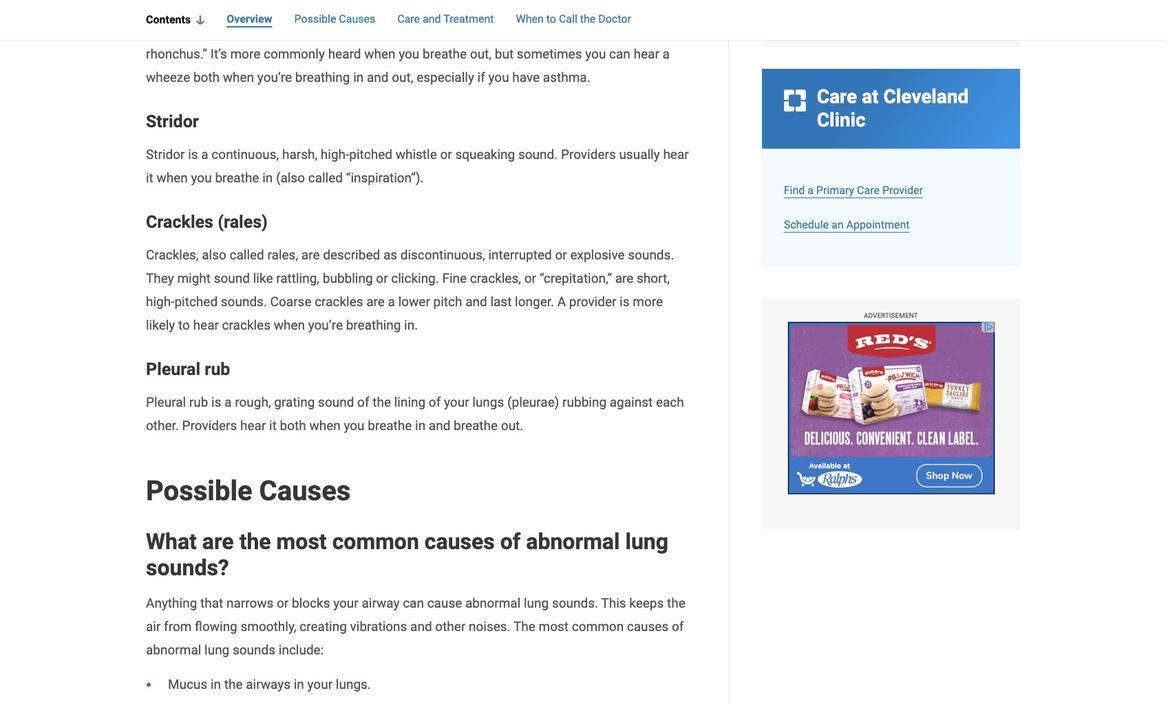 Task type: describe. For each thing, give the bounding box(es) containing it.
the right "call"
[[580, 12, 596, 25]]

sound inside crackles, also called rales, are described as discontinuous, interrupted or explosive sounds. they might sound like rattling, bubbling or clicking. fine crackles, or "crepitation," are short, high-pitched sounds. coarse crackles are a lower pitch and last longer. a provider is more likely to hear crackles when you're breathing in.
[[214, 271, 250, 287]]

keeps
[[629, 596, 664, 612]]

a inside crackles, also called rales, are described as discontinuous, interrupted or explosive sounds. they might sound like rattling, bubbling or clicking. fine crackles, or "crepitation," are short, high-pitched sounds. coarse crackles are a lower pitch and last longer. a provider is more likely to hear crackles when you're breathing in.
[[388, 294, 395, 310]]

rattling,
[[276, 271, 319, 287]]

find a primary care provider link
[[784, 184, 923, 197]]

hear inside 'pleural rub is a rough, grating sound of the lining of your lungs (pleurae) rubbing against each other. providers hear it both when you breathe in and breathe out.'
[[240, 418, 266, 434]]

stridor for stridor is a continuous, harsh, high-pitched whistle or squeaking sound. providers usually hear it when you breathe in (also called "inspiration").
[[146, 147, 185, 163]]

(rales)
[[218, 212, 268, 232]]

or up "crepitation," at the top of the page
[[555, 247, 567, 263]]

advertisement
[[864, 312, 918, 320]]

as
[[383, 247, 397, 263]]

the inside anything that narrows or blocks your airway can cause abnormal lung sounds. this keeps the air from flowing smoothly, creating vibrations and other noises. the most common causes of abnormal lung sounds include:
[[667, 596, 685, 612]]

0 vertical spatial causes
[[339, 12, 375, 25]]

when inside 'pleural rub is a rough, grating sound of the lining of your lungs (pleurae) rubbing against each other. providers hear it both when you breathe in and breathe out.'
[[309, 418, 341, 434]]

discontinuous,
[[400, 247, 485, 263]]

1 horizontal spatial out,
[[470, 46, 492, 62]]

anything that narrows or blocks your airway can cause abnormal lung sounds. this keeps the air from flowing smoothly, creating vibrations and other noises. the most common causes of abnormal lung sounds include:
[[146, 596, 685, 658]]

lower
[[398, 294, 430, 310]]

both inside 'pleural rub is a rough, grating sound of the lining of your lungs (pleurae) rubbing against each other. providers hear it both when you breathe in and breathe out.'
[[280, 418, 306, 434]]

providers inside stridor is a continuous, harsh, high-pitched whistle or squeaking sound. providers usually hear it when you breathe in (also called "inspiration").
[[561, 147, 616, 163]]

continuous, inside stridor is a continuous, harsh, high-pitched whistle or squeaking sound. providers usually hear it when you breathe in (also called "inspiration").
[[212, 147, 279, 163]]

1 vertical spatial sounds.
[[221, 294, 267, 310]]

have
[[512, 70, 540, 86]]

your inside 'pleural rub is a rough, grating sound of the lining of your lungs (pleurae) rubbing against each other. providers hear it both when you breathe in and breathe out.'
[[444, 395, 469, 411]]

when down overview link
[[223, 70, 254, 86]]

smoothly,
[[241, 619, 296, 635]]

0 vertical spatial wheeze
[[158, 23, 202, 39]]

0 horizontal spatial crackles
[[222, 318, 271, 333]]

are inside what are the most common causes of abnormal lung sounds?
[[202, 529, 234, 555]]

1 vertical spatial possible causes
[[146, 475, 351, 508]]

schedule
[[784, 218, 829, 231]]

1 vertical spatial abnormal
[[465, 596, 521, 612]]

pleural for pleural rub
[[146, 360, 200, 380]]

flowing
[[195, 619, 237, 635]]

1 vertical spatial sometimes
[[517, 46, 582, 62]]

coarse
[[270, 294, 311, 310]]

a inside a wheeze is a continuous, high-pitched hissing sound. it's sometimes called "sibilant rhonchus." it's more commonly heard when you breathe out, but sometimes you can hear a wheeze both when you're breathing in and out, especially if you have asthma.
[[146, 23, 154, 39]]

sound inside 'pleural rub is a rough, grating sound of the lining of your lungs (pleurae) rubbing against each other. providers hear it both when you breathe in and breathe out.'
[[318, 395, 354, 411]]

breathing inside crackles, also called rales, are described as discontinuous, interrupted or explosive sounds. they might sound like rattling, bubbling or clicking. fine crackles, or "crepitation," are short, high-pitched sounds. coarse crackles are a lower pitch and last longer. a provider is more likely to hear crackles when you're breathing in.
[[346, 318, 401, 333]]

blocks
[[292, 596, 330, 612]]

lining
[[394, 395, 426, 411]]

care and treatment
[[397, 12, 494, 25]]

pitched inside crackles, also called rales, are described as discontinuous, interrupted or explosive sounds. they might sound like rattling, bubbling or clicking. fine crackles, or "crepitation," are short, high-pitched sounds. coarse crackles are a lower pitch and last longer. a provider is more likely to hear crackles when you're breathing in.
[[174, 294, 218, 310]]

common inside anything that narrows or blocks your airway can cause abnormal lung sounds. this keeps the air from flowing smoothly, creating vibrations and other noises. the most common causes of abnormal lung sounds include:
[[572, 619, 624, 635]]

causes inside anything that narrows or blocks your airway can cause abnormal lung sounds. this keeps the air from flowing smoothly, creating vibrations and other noises. the most common causes of abnormal lung sounds include:
[[627, 619, 669, 635]]

in inside 'pleural rub is a rough, grating sound of the lining of your lungs (pleurae) rubbing against each other. providers hear it both when you breathe in and breathe out.'
[[415, 418, 426, 434]]

hear inside crackles, also called rales, are described as discontinuous, interrupted or explosive sounds. they might sound like rattling, bubbling or clicking. fine crackles, or "crepitation," are short, high-pitched sounds. coarse crackles are a lower pitch and last longer. a provider is more likely to hear crackles when you're breathing in.
[[193, 318, 219, 333]]

rough,
[[235, 395, 271, 411]]

0 vertical spatial sometimes
[[481, 23, 547, 39]]

pitch
[[433, 294, 462, 310]]

"crepitation,"
[[539, 271, 612, 287]]

explosive
[[570, 247, 625, 263]]

also
[[202, 247, 226, 263]]

most inside what are the most common causes of abnormal lung sounds?
[[276, 529, 327, 555]]

at
[[862, 85, 879, 108]]

abnormal inside what are the most common causes of abnormal lung sounds?
[[526, 529, 620, 555]]

fine
[[442, 271, 467, 287]]

schedule an appointment link
[[784, 218, 910, 231]]

you're inside crackles, also called rales, are described as discontinuous, interrupted or explosive sounds. they might sound like rattling, bubbling or clicking. fine crackles, or "crepitation," are short, high-pitched sounds. coarse crackles are a lower pitch and last longer. a provider is more likely to hear crackles when you're breathing in.
[[308, 318, 343, 333]]

care at cleveland clinic
[[817, 85, 969, 131]]

breathe inside stridor is a continuous, harsh, high-pitched whistle or squeaking sound. providers usually hear it when you breathe in (also called "inspiration").
[[215, 170, 259, 186]]

when to call the doctor
[[516, 12, 631, 25]]

that
[[200, 596, 223, 612]]

treatment
[[444, 12, 494, 25]]

is inside stridor is a continuous, harsh, high-pitched whistle or squeaking sound. providers usually hear it when you breathe in (also called "inspiration").
[[188, 147, 198, 163]]

hear inside a wheeze is a continuous, high-pitched hissing sound. it's sometimes called "sibilant rhonchus." it's more commonly heard when you breathe out, but sometimes you can hear a wheeze both when you're breathing in and out, especially if you have asthma.
[[634, 46, 659, 62]]

lungs
[[472, 395, 504, 411]]

and inside 'pleural rub is a rough, grating sound of the lining of your lungs (pleurae) rubbing against each other. providers hear it both when you breathe in and breathe out.'
[[429, 418, 450, 434]]

it inside 'pleural rub is a rough, grating sound of the lining of your lungs (pleurae) rubbing against each other. providers hear it both when you breathe in and breathe out.'
[[269, 418, 277, 434]]

bubbling
[[323, 271, 373, 287]]

what
[[146, 529, 197, 555]]

possible inside possible causes link
[[294, 12, 336, 25]]

to inside crackles, also called rales, are described as discontinuous, interrupted or explosive sounds. they might sound like rattling, bubbling or clicking. fine crackles, or "crepitation," are short, high-pitched sounds. coarse crackles are a lower pitch and last longer. a provider is more likely to hear crackles when you're breathing in.
[[178, 318, 190, 333]]

short,
[[637, 271, 670, 287]]

stridor is a continuous, harsh, high-pitched whistle or squeaking sound. providers usually hear it when you breathe in (also called "inspiration").
[[146, 147, 689, 186]]

"sibilant
[[588, 23, 634, 39]]

your for lungs.
[[307, 677, 333, 693]]

care for care at cleveland clinic
[[817, 85, 857, 108]]

narrows
[[226, 596, 274, 612]]

possible causes link
[[294, 11, 375, 29]]

sounds?
[[146, 555, 229, 581]]

the inside what are the most common causes of abnormal lung sounds?
[[239, 529, 271, 555]]

pleural for pleural rub is a rough, grating sound of the lining of your lungs (pleurae) rubbing against each other. providers hear it both when you breathe in and breathe out.
[[146, 395, 186, 411]]

1 horizontal spatial crackles
[[315, 294, 363, 310]]

crackles (rales)
[[146, 212, 268, 232]]

are left short,
[[615, 271, 634, 287]]

1 horizontal spatial it's
[[462, 23, 478, 39]]

when down hissing
[[364, 46, 395, 62]]

lungs.
[[336, 677, 371, 693]]

crackles,
[[146, 247, 199, 263]]

you inside stridor is a continuous, harsh, high-pitched whistle or squeaking sound. providers usually hear it when you breathe in (also called "inspiration").
[[191, 170, 212, 186]]

rales,
[[267, 247, 298, 263]]

breathe down lungs
[[454, 418, 498, 434]]

0 horizontal spatial possible
[[146, 475, 252, 508]]

commonly
[[264, 46, 325, 62]]

both inside a wheeze is a continuous, high-pitched hissing sound. it's sometimes called "sibilant rhonchus." it's more commonly heard when you breathe out, but sometimes you can hear a wheeze both when you're breathing in and out, especially if you have asthma.
[[193, 70, 220, 86]]

1 vertical spatial wheeze
[[146, 70, 190, 86]]

an
[[832, 218, 844, 231]]

pleural rub
[[146, 360, 230, 380]]

noises.
[[469, 619, 511, 635]]

stridor for stridor
[[146, 112, 199, 132]]

each
[[656, 395, 684, 411]]

when
[[516, 12, 544, 25]]

vibrations
[[350, 619, 407, 635]]

squeaking
[[455, 147, 515, 163]]

primary
[[816, 184, 854, 197]]

is inside crackles, also called rales, are described as discontinuous, interrupted or explosive sounds. they might sound like rattling, bubbling or clicking. fine crackles, or "crepitation," are short, high-pitched sounds. coarse crackles are a lower pitch and last longer. a provider is more likely to hear crackles when you're breathing in.
[[620, 294, 630, 310]]

are down bubbling
[[366, 294, 385, 310]]

(pleurae)
[[507, 395, 559, 411]]

called inside crackles, also called rales, are described as discontinuous, interrupted or explosive sounds. they might sound like rattling, bubbling or clicking. fine crackles, or "crepitation," are short, high-pitched sounds. coarse crackles are a lower pitch and last longer. a provider is more likely to hear crackles when you're breathing in.
[[230, 247, 264, 263]]

1 vertical spatial causes
[[259, 475, 351, 508]]

a wheeze is a continuous, high-pitched hissing sound. it's sometimes called "sibilant rhonchus." it's more commonly heard when you breathe out, but sometimes you can hear a wheeze both when you're breathing in and out, especially if you have asthma.
[[146, 23, 670, 86]]

air
[[146, 619, 161, 635]]

0 vertical spatial to
[[546, 12, 556, 25]]

when inside crackles, also called rales, are described as discontinuous, interrupted or explosive sounds. they might sound like rattling, bubbling or clicking. fine crackles, or "crepitation," are short, high-pitched sounds. coarse crackles are a lower pitch and last longer. a provider is more likely to hear crackles when you're breathing in.
[[274, 318, 305, 333]]

you're inside a wheeze is a continuous, high-pitched hissing sound. it's sometimes called "sibilant rhonchus." it's more commonly heard when you breathe out, but sometimes you can hear a wheeze both when you're breathing in and out, especially if you have asthma.
[[257, 70, 292, 86]]

rubbing
[[562, 395, 607, 411]]

0 horizontal spatial abnormal
[[146, 643, 201, 658]]

called inside stridor is a continuous, harsh, high-pitched whistle or squeaking sound. providers usually hear it when you breathe in (also called "inspiration").
[[308, 170, 343, 186]]

in.
[[404, 318, 418, 333]]

in right airways in the bottom of the page
[[294, 677, 304, 693]]

cleveland
[[884, 85, 969, 108]]

likely
[[146, 318, 175, 333]]

when inside stridor is a continuous, harsh, high-pitched whistle or squeaking sound. providers usually hear it when you breathe in (also called "inspiration").
[[157, 170, 188, 186]]

find a primary care provider
[[784, 184, 923, 197]]

hissing
[[374, 23, 416, 39]]

pleural rub is a rough, grating sound of the lining of your lungs (pleurae) rubbing against each other. providers hear it both when you breathe in and breathe out.
[[146, 395, 684, 434]]

rub for pleural rub is a rough, grating sound of the lining of your lungs (pleurae) rubbing against each other. providers hear it both when you breathe in and breathe out.
[[189, 395, 208, 411]]

when to call the doctor link
[[516, 11, 631, 29]]

most inside anything that narrows or blocks your airway can cause abnormal lung sounds. this keeps the air from flowing smoothly, creating vibrations and other noises. the most common causes of abnormal lung sounds include:
[[539, 619, 569, 635]]

described
[[323, 247, 380, 263]]



Task type: locate. For each thing, give the bounding box(es) containing it.
are right what
[[202, 529, 234, 555]]

0 vertical spatial providers
[[561, 147, 616, 163]]

it down rough,
[[269, 418, 277, 434]]

clinic
[[817, 109, 866, 131]]

hear down the ""sibilant"
[[634, 46, 659, 62]]

anything
[[146, 596, 197, 612]]

care inside care at cleveland clinic
[[817, 85, 857, 108]]

0 vertical spatial most
[[276, 529, 327, 555]]

to left "call"
[[546, 12, 556, 25]]

sound. right squeaking on the top
[[518, 147, 558, 163]]

1 vertical spatial possible
[[146, 475, 252, 508]]

sound
[[214, 271, 250, 287], [318, 395, 354, 411]]

2 horizontal spatial sounds.
[[628, 247, 674, 263]]

1 horizontal spatial more
[[633, 294, 663, 310]]

out, left but at top left
[[470, 46, 492, 62]]

sound right grating
[[318, 395, 354, 411]]

crackles
[[146, 212, 213, 232]]

continuous, inside a wheeze is a continuous, high-pitched hissing sound. it's sometimes called "sibilant rhonchus." it's more commonly heard when you breathe out, but sometimes you can hear a wheeze both when you're breathing in and out, especially if you have asthma.
[[229, 23, 296, 39]]

1 horizontal spatial lung
[[524, 596, 549, 612]]

your left lungs.
[[307, 677, 333, 693]]

in inside a wheeze is a continuous, high-pitched hissing sound. it's sometimes called "sibilant rhonchus." it's more commonly heard when you breathe out, but sometimes you can hear a wheeze both when you're breathing in and out, especially if you have asthma.
[[353, 70, 364, 86]]

pleural inside 'pleural rub is a rough, grating sound of the lining of your lungs (pleurae) rubbing against each other. providers hear it both when you breathe in and breathe out.'
[[146, 395, 186, 411]]

is up crackles on the top left of the page
[[188, 147, 198, 163]]

breathe up the (rales)
[[215, 170, 259, 186]]

heard
[[328, 46, 361, 62]]

or
[[440, 147, 452, 163], [555, 247, 567, 263], [376, 271, 388, 287], [524, 271, 536, 287], [277, 596, 289, 612]]

advertisement region
[[788, 322, 996, 495]]

high- for harsh,
[[321, 147, 349, 163]]

but
[[495, 46, 514, 62]]

more down short,
[[633, 294, 663, 310]]

pleural up other.
[[146, 395, 186, 411]]

high- down they
[[146, 294, 174, 310]]

lung down flowing
[[204, 643, 229, 658]]

1 horizontal spatial possible
[[294, 12, 336, 25]]

possible
[[294, 12, 336, 25], [146, 475, 252, 508]]

1 vertical spatial you're
[[308, 318, 343, 333]]

pitched up '"inspiration").'
[[349, 147, 392, 163]]

1 horizontal spatial can
[[609, 46, 630, 62]]

continuous,
[[229, 23, 296, 39], [212, 147, 279, 163]]

"inspiration").
[[346, 170, 424, 186]]

rub for pleural rub
[[205, 360, 230, 380]]

0 vertical spatial care
[[397, 12, 420, 25]]

is
[[205, 23, 215, 39], [188, 147, 198, 163], [620, 294, 630, 310], [211, 395, 221, 411]]

0 vertical spatial abnormal
[[526, 529, 620, 555]]

or right whistle
[[440, 147, 452, 163]]

if
[[477, 70, 485, 86]]

or up longer.
[[524, 271, 536, 287]]

0 vertical spatial lung
[[625, 529, 668, 555]]

sounds. down 'like'
[[221, 294, 267, 310]]

when up crackles on the top left of the page
[[157, 170, 188, 186]]

a inside 'pleural rub is a rough, grating sound of the lining of your lungs (pleurae) rubbing against each other. providers hear it both when you breathe in and breathe out.'
[[225, 395, 232, 411]]

this
[[601, 596, 626, 612]]

hear right usually
[[663, 147, 689, 163]]

providers inside 'pleural rub is a rough, grating sound of the lining of your lungs (pleurae) rubbing against each other. providers hear it both when you breathe in and breathe out.'
[[182, 418, 237, 434]]

it
[[146, 170, 153, 186], [269, 418, 277, 434]]

1 vertical spatial pitched
[[349, 147, 392, 163]]

rhonchus."
[[146, 46, 207, 62]]

both down 'rhonchus."'
[[193, 70, 220, 86]]

or inside stridor is a continuous, harsh, high-pitched whistle or squeaking sound. providers usually hear it when you breathe in (also called "inspiration").
[[440, 147, 452, 163]]

pitched
[[328, 23, 371, 39], [349, 147, 392, 163], [174, 294, 218, 310]]

more
[[230, 46, 260, 62], [633, 294, 663, 310]]

1 vertical spatial continuous,
[[212, 147, 279, 163]]

1 vertical spatial a
[[557, 294, 566, 310]]

1 vertical spatial breathing
[[346, 318, 401, 333]]

wheeze up 'rhonchus."'
[[158, 23, 202, 39]]

lung inside what are the most common causes of abnormal lung sounds?
[[625, 529, 668, 555]]

0 vertical spatial high-
[[299, 23, 328, 39]]

is right arrow down icon
[[205, 23, 215, 39]]

last
[[490, 294, 512, 310]]

1 vertical spatial providers
[[182, 418, 237, 434]]

longer.
[[515, 294, 554, 310]]

0 vertical spatial it's
[[462, 23, 478, 39]]

1 vertical spatial out,
[[392, 70, 413, 86]]

when down coarse
[[274, 318, 305, 333]]

other
[[435, 619, 466, 635]]

0 horizontal spatial sounds.
[[221, 294, 267, 310]]

clicking.
[[391, 271, 439, 287]]

0 vertical spatial a
[[146, 23, 154, 39]]

or down as
[[376, 271, 388, 287]]

1 vertical spatial it
[[269, 418, 277, 434]]

your for airway
[[333, 596, 358, 612]]

provider
[[882, 184, 923, 197]]

it up crackles on the top left of the page
[[146, 170, 153, 186]]

care left treatment at the left top of page
[[397, 12, 420, 25]]

arrow down image
[[196, 15, 205, 25]]

common inside what are the most common causes of abnormal lung sounds?
[[332, 529, 419, 555]]

high- inside crackles, also called rales, are described as discontinuous, interrupted or explosive sounds. they might sound like rattling, bubbling or clicking. fine crackles, or "crepitation," are short, high-pitched sounds. coarse crackles are a lower pitch and last longer. a provider is more likely to hear crackles when you're breathing in.
[[146, 294, 174, 310]]

can inside a wheeze is a continuous, high-pitched hissing sound. it's sometimes called "sibilant rhonchus." it's more commonly heard when you breathe out, but sometimes you can hear a wheeze both when you're breathing in and out, especially if you have asthma.
[[609, 46, 630, 62]]

more down overview link
[[230, 46, 260, 62]]

1 vertical spatial pleural
[[146, 395, 186, 411]]

1 vertical spatial lung
[[524, 596, 549, 612]]

lung up the keeps
[[625, 529, 668, 555]]

pitched for hissing
[[328, 23, 371, 39]]

or up smoothly,
[[277, 596, 289, 612]]

0 vertical spatial possible
[[294, 12, 336, 25]]

0 horizontal spatial it's
[[211, 46, 227, 62]]

and inside anything that narrows or blocks your airway can cause abnormal lung sounds. this keeps the air from flowing smoothly, creating vibrations and other noises. the most common causes of abnormal lung sounds include:
[[410, 619, 432, 635]]

called right when
[[550, 23, 584, 39]]

interrupted
[[488, 247, 552, 263]]

high- up commonly
[[299, 23, 328, 39]]

1 vertical spatial crackles
[[222, 318, 271, 333]]

whistle
[[396, 147, 437, 163]]

0 horizontal spatial causes
[[425, 529, 495, 555]]

high- for continuous,
[[299, 23, 328, 39]]

to right the likely
[[178, 318, 190, 333]]

in
[[353, 70, 364, 86], [262, 170, 273, 186], [415, 418, 426, 434], [211, 677, 221, 693], [294, 677, 304, 693]]

possible causes
[[294, 12, 375, 25], [146, 475, 351, 508]]

1 horizontal spatial sound
[[318, 395, 354, 411]]

high- inside stridor is a continuous, harsh, high-pitched whistle or squeaking sound. providers usually hear it when you breathe in (also called "inspiration").
[[321, 147, 349, 163]]

2 vertical spatial your
[[307, 677, 333, 693]]

2 horizontal spatial your
[[444, 395, 469, 411]]

0 vertical spatial sound
[[214, 271, 250, 287]]

0 vertical spatial you're
[[257, 70, 292, 86]]

the up narrows
[[239, 529, 271, 555]]

1 horizontal spatial sound.
[[518, 147, 558, 163]]

cause
[[427, 596, 462, 612]]

pitched up heard
[[328, 23, 371, 39]]

1 horizontal spatial sounds.
[[552, 596, 598, 612]]

sounds. left this
[[552, 596, 598, 612]]

care inside care and treatment link
[[397, 12, 420, 25]]

called
[[550, 23, 584, 39], [308, 170, 343, 186], [230, 247, 264, 263]]

of inside anything that narrows or blocks your airway can cause abnormal lung sounds. this keeps the air from flowing smoothly, creating vibrations and other noises. the most common causes of abnormal lung sounds include:
[[672, 619, 684, 635]]

pitched inside stridor is a continuous, harsh, high-pitched whistle or squeaking sound. providers usually hear it when you breathe in (also called "inspiration").
[[349, 147, 392, 163]]

more inside a wheeze is a continuous, high-pitched hissing sound. it's sometimes called "sibilant rhonchus." it's more commonly heard when you breathe out, but sometimes you can hear a wheeze both when you're breathing in and out, especially if you have asthma.
[[230, 46, 260, 62]]

sometimes
[[481, 23, 547, 39], [517, 46, 582, 62]]

possible up what
[[146, 475, 252, 508]]

1 horizontal spatial most
[[539, 619, 569, 635]]

0 horizontal spatial sound
[[214, 271, 250, 287]]

0 horizontal spatial to
[[178, 318, 190, 333]]

most up blocks
[[276, 529, 327, 555]]

0 horizontal spatial a
[[146, 23, 154, 39]]

usually
[[619, 147, 660, 163]]

continuous, up (also
[[212, 147, 279, 163]]

0 vertical spatial possible causes
[[294, 12, 375, 25]]

in inside stridor is a continuous, harsh, high-pitched whistle or squeaking sound. providers usually hear it when you breathe in (also called "inspiration").
[[262, 170, 273, 186]]

call
[[559, 12, 577, 25]]

0 vertical spatial both
[[193, 70, 220, 86]]

out, left especially
[[392, 70, 413, 86]]

causes down the keeps
[[627, 619, 669, 635]]

crackles down 'like'
[[222, 318, 271, 333]]

and inside crackles, also called rales, are described as discontinuous, interrupted or explosive sounds. they might sound like rattling, bubbling or clicking. fine crackles, or "crepitation," are short, high-pitched sounds. coarse crackles are a lower pitch and last longer. a provider is more likely to hear crackles when you're breathing in.
[[465, 294, 487, 310]]

2 pleural from the top
[[146, 395, 186, 411]]

are up rattling, on the top
[[301, 247, 320, 263]]

1 vertical spatial called
[[308, 170, 343, 186]]

1 stridor from the top
[[146, 112, 199, 132]]

breathing down heard
[[295, 70, 350, 86]]

sound down also in the left of the page
[[214, 271, 250, 287]]

what are the most common causes of abnormal lung sounds?
[[146, 529, 668, 581]]

hear down rough,
[[240, 418, 266, 434]]

sounds
[[233, 643, 275, 658]]

you inside 'pleural rub is a rough, grating sound of the lining of your lungs (pleurae) rubbing against each other. providers hear it both when you breathe in and breathe out.'
[[344, 418, 365, 434]]

0 horizontal spatial both
[[193, 70, 220, 86]]

crackles, also called rales, are described as discontinuous, interrupted or explosive sounds. they might sound like rattling, bubbling or clicking. fine crackles, or "crepitation," are short, high-pitched sounds. coarse crackles are a lower pitch and last longer. a provider is more likely to hear crackles when you're breathing in.
[[146, 247, 674, 333]]

1 vertical spatial causes
[[627, 619, 669, 635]]

0 horizontal spatial can
[[403, 596, 424, 612]]

might
[[177, 271, 211, 287]]

1 vertical spatial most
[[539, 619, 569, 635]]

from
[[164, 619, 192, 635]]

in left (also
[[262, 170, 273, 186]]

continuous, up commonly
[[229, 23, 296, 39]]

can inside anything that narrows or blocks your airway can cause abnormal lung sounds. this keeps the air from flowing smoothly, creating vibrations and other noises. the most common causes of abnormal lung sounds include:
[[403, 596, 424, 612]]

a
[[218, 23, 225, 39], [663, 46, 670, 62], [201, 147, 208, 163], [808, 184, 814, 197], [388, 294, 395, 310], [225, 395, 232, 411]]

2 vertical spatial sounds.
[[552, 596, 598, 612]]

is inside a wheeze is a continuous, high-pitched hissing sound. it's sometimes called "sibilant rhonchus." it's more commonly heard when you breathe out, but sometimes you can hear a wheeze both when you're breathing in and out, especially if you have asthma.
[[205, 23, 215, 39]]

0 horizontal spatial lung
[[204, 643, 229, 658]]

stridor inside stridor is a continuous, harsh, high-pitched whistle or squeaking sound. providers usually hear it when you breathe in (also called "inspiration").
[[146, 147, 185, 163]]

when down grating
[[309, 418, 341, 434]]

your left lungs
[[444, 395, 469, 411]]

they
[[146, 271, 174, 287]]

breathing left in.
[[346, 318, 401, 333]]

hear inside stridor is a continuous, harsh, high-pitched whistle or squeaking sound. providers usually hear it when you breathe in (also called "inspiration").
[[663, 147, 689, 163]]

mucus
[[168, 677, 207, 693]]

harsh,
[[282, 147, 317, 163]]

a inside crackles, also called rales, are described as discontinuous, interrupted or explosive sounds. they might sound like rattling, bubbling or clicking. fine crackles, or "crepitation," are short, high-pitched sounds. coarse crackles are a lower pitch and last longer. a provider is more likely to hear crackles when you're breathing in.
[[557, 294, 566, 310]]

1 vertical spatial both
[[280, 418, 306, 434]]

pitched for whistle
[[349, 147, 392, 163]]

airways
[[246, 677, 291, 693]]

0 horizontal spatial sound.
[[419, 23, 458, 39]]

1 horizontal spatial both
[[280, 418, 306, 434]]

possible up commonly
[[294, 12, 336, 25]]

high- right harsh,
[[321, 147, 349, 163]]

both
[[193, 70, 220, 86], [280, 418, 306, 434]]

sound. inside a wheeze is a continuous, high-pitched hissing sound. it's sometimes called "sibilant rhonchus." it's more commonly heard when you breathe out, but sometimes you can hear a wheeze both when you're breathing in and out, especially if you have asthma.
[[419, 23, 458, 39]]

1 horizontal spatial abnormal
[[465, 596, 521, 612]]

0 horizontal spatial out,
[[392, 70, 413, 86]]

causes inside what are the most common causes of abnormal lung sounds?
[[425, 529, 495, 555]]

lung up the
[[524, 596, 549, 612]]

sometimes up but at top left
[[481, 23, 547, 39]]

like
[[253, 271, 273, 287]]

0 horizontal spatial your
[[307, 677, 333, 693]]

care up clinic
[[817, 85, 857, 108]]

0 vertical spatial out,
[[470, 46, 492, 62]]

1 horizontal spatial it
[[269, 418, 277, 434]]

you're down coarse
[[308, 318, 343, 333]]

rub inside 'pleural rub is a rough, grating sound of the lining of your lungs (pleurae) rubbing against each other. providers hear it both when you breathe in and breathe out.'
[[189, 395, 208, 411]]

sounds. for crackles, also called rales, are described as discontinuous, interrupted or explosive sounds. they might sound like rattling, bubbling or clicking. fine crackles, or "crepitation," are short, high-pitched sounds. coarse crackles are a lower pitch and last longer. a provider is more likely to hear crackles when you're breathing in.
[[628, 247, 674, 263]]

airway
[[362, 596, 400, 612]]

1 horizontal spatial called
[[308, 170, 343, 186]]

0 vertical spatial pleural
[[146, 360, 200, 380]]

it's up if
[[462, 23, 478, 39]]

overview link
[[227, 11, 272, 29]]

common up airway
[[332, 529, 419, 555]]

0 horizontal spatial you're
[[257, 70, 292, 86]]

and inside a wheeze is a continuous, high-pitched hissing sound. it's sometimes called "sibilant rhonchus." it's more commonly heard when you breathe out, but sometimes you can hear a wheeze both when you're breathing in and out, especially if you have asthma.
[[367, 70, 389, 86]]

pleural down the likely
[[146, 360, 200, 380]]

breathe inside a wheeze is a continuous, high-pitched hissing sound. it's sometimes called "sibilant rhonchus." it's more commonly heard when you breathe out, but sometimes you can hear a wheeze both when you're breathing in and out, especially if you have asthma.
[[423, 46, 467, 62]]

0 vertical spatial your
[[444, 395, 469, 411]]

0 vertical spatial it
[[146, 170, 153, 186]]

breathing inside a wheeze is a continuous, high-pitched hissing sound. it's sometimes called "sibilant rhonchus." it's more commonly heard when you breathe out, but sometimes you can hear a wheeze both when you're breathing in and out, especially if you have asthma.
[[295, 70, 350, 86]]

contents
[[146, 13, 191, 26]]

2 vertical spatial lung
[[204, 643, 229, 658]]

can left cause
[[403, 596, 424, 612]]

sounds.
[[628, 247, 674, 263], [221, 294, 267, 310], [552, 596, 598, 612]]

doctor
[[598, 12, 631, 25]]

you
[[399, 46, 419, 62], [585, 46, 606, 62], [488, 70, 509, 86], [191, 170, 212, 186], [344, 418, 365, 434]]

0 vertical spatial called
[[550, 23, 584, 39]]

called down harsh,
[[308, 170, 343, 186]]

is left rough,
[[211, 395, 221, 411]]

1 vertical spatial can
[[403, 596, 424, 612]]

the left airways in the bottom of the page
[[224, 677, 243, 693]]

of inside what are the most common causes of abnormal lung sounds?
[[500, 529, 521, 555]]

most right the
[[539, 619, 569, 635]]

in down "lining"
[[415, 418, 426, 434]]

the left "lining"
[[373, 395, 391, 411]]

pitched down the might on the top left of page
[[174, 294, 218, 310]]

especially
[[417, 70, 474, 86]]

2 vertical spatial pitched
[[174, 294, 218, 310]]

0 vertical spatial sound.
[[419, 23, 458, 39]]

both down grating
[[280, 418, 306, 434]]

it's right 'rhonchus."'
[[211, 46, 227, 62]]

in down heard
[[353, 70, 364, 86]]

breathe down "lining"
[[368, 418, 412, 434]]

breathing
[[295, 70, 350, 86], [346, 318, 401, 333]]

schedule an appointment
[[784, 218, 910, 231]]

2 vertical spatial care
[[857, 184, 880, 197]]

sound. right hissing
[[419, 23, 458, 39]]

1 vertical spatial to
[[178, 318, 190, 333]]

1 vertical spatial your
[[333, 596, 358, 612]]

or inside anything that narrows or blocks your airway can cause abnormal lung sounds. this keeps the air from flowing smoothly, creating vibrations and other noises. the most common causes of abnormal lung sounds include:
[[277, 596, 289, 612]]

in right the mucus
[[211, 677, 221, 693]]

against
[[610, 395, 653, 411]]

called inside a wheeze is a continuous, high-pitched hissing sound. it's sometimes called "sibilant rhonchus." it's more commonly heard when you breathe out, but sometimes you can hear a wheeze both when you're breathing in and out, especially if you have asthma.
[[550, 23, 584, 39]]

1 pleural from the top
[[146, 360, 200, 380]]

sounds. up short,
[[628, 247, 674, 263]]

providers right other.
[[182, 418, 237, 434]]

wheeze
[[158, 23, 202, 39], [146, 70, 190, 86]]

2 horizontal spatial abnormal
[[526, 529, 620, 555]]

0 horizontal spatial called
[[230, 247, 264, 263]]

care for care and treatment
[[397, 12, 420, 25]]

1 horizontal spatial causes
[[627, 619, 669, 635]]

0 horizontal spatial most
[[276, 529, 327, 555]]

1 horizontal spatial common
[[572, 619, 624, 635]]

1 vertical spatial sound
[[318, 395, 354, 411]]

the right the keeps
[[667, 596, 685, 612]]

sometimes up asthma.
[[517, 46, 582, 62]]

common down this
[[572, 619, 624, 635]]

sounds. inside anything that narrows or blocks your airway can cause abnormal lung sounds. this keeps the air from flowing smoothly, creating vibrations and other noises. the most common causes of abnormal lung sounds include:
[[552, 596, 598, 612]]

0 vertical spatial continuous,
[[229, 23, 296, 39]]

providers left usually
[[561, 147, 616, 163]]

a inside stridor is a continuous, harsh, high-pitched whistle or squeaking sound. providers usually hear it when you breathe in (also called "inspiration").
[[201, 147, 208, 163]]

you're down commonly
[[257, 70, 292, 86]]

out.
[[501, 418, 523, 434]]

more inside crackles, also called rales, are described as discontinuous, interrupted or explosive sounds. they might sound like rattling, bubbling or clicking. fine crackles, or "crepitation," are short, high-pitched sounds. coarse crackles are a lower pitch and last longer. a provider is more likely to hear crackles when you're breathing in.
[[633, 294, 663, 310]]

are
[[301, 247, 320, 263], [615, 271, 634, 287], [366, 294, 385, 310], [202, 529, 234, 555]]

is inside 'pleural rub is a rough, grating sound of the lining of your lungs (pleurae) rubbing against each other. providers hear it both when you breathe in and breathe out.'
[[211, 395, 221, 411]]

1 horizontal spatial to
[[546, 12, 556, 25]]

the inside 'pleural rub is a rough, grating sound of the lining of your lungs (pleurae) rubbing against each other. providers hear it both when you breathe in and breathe out.'
[[373, 395, 391, 411]]

crackles down bubbling
[[315, 294, 363, 310]]

appointment
[[846, 218, 910, 231]]

0 horizontal spatial common
[[332, 529, 419, 555]]

provider
[[569, 294, 616, 310]]

and
[[423, 12, 441, 25], [367, 70, 389, 86], [465, 294, 487, 310], [429, 418, 450, 434], [410, 619, 432, 635]]

can down the ""sibilant"
[[609, 46, 630, 62]]

pitched inside a wheeze is a continuous, high-pitched hissing sound. it's sometimes called "sibilant rhonchus." it's more commonly heard when you breathe out, but sometimes you can hear a wheeze both when you're breathing in and out, especially if you have asthma.
[[328, 23, 371, 39]]

a right longer.
[[557, 294, 566, 310]]

causes up cause
[[425, 529, 495, 555]]

high-
[[299, 23, 328, 39], [321, 147, 349, 163], [146, 294, 174, 310]]

overview
[[227, 12, 272, 25]]

asthma.
[[543, 70, 590, 86]]

it inside stridor is a continuous, harsh, high-pitched whistle or squeaking sound. providers usually hear it when you breathe in (also called "inspiration").
[[146, 170, 153, 186]]

sound. inside stridor is a continuous, harsh, high-pitched whistle or squeaking sound. providers usually hear it when you breathe in (also called "inspiration").
[[518, 147, 558, 163]]

a up 'rhonchus."'
[[146, 23, 154, 39]]

2 stridor from the top
[[146, 147, 185, 163]]

is right provider
[[620, 294, 630, 310]]

0 vertical spatial stridor
[[146, 112, 199, 132]]

the
[[580, 12, 596, 25], [373, 395, 391, 411], [239, 529, 271, 555], [667, 596, 685, 612], [224, 677, 243, 693]]

2 horizontal spatial lung
[[625, 529, 668, 555]]

1 vertical spatial care
[[817, 85, 857, 108]]

hear right the likely
[[193, 318, 219, 333]]

can
[[609, 46, 630, 62], [403, 596, 424, 612]]

1 horizontal spatial a
[[557, 294, 566, 310]]

care right primary
[[857, 184, 880, 197]]

your up creating
[[333, 596, 358, 612]]

wheeze down 'rhonchus."'
[[146, 70, 190, 86]]

1 vertical spatial sound.
[[518, 147, 558, 163]]

(also
[[276, 170, 305, 186]]

high- inside a wheeze is a continuous, high-pitched hissing sound. it's sometimes called "sibilant rhonchus." it's more commonly heard when you breathe out, but sometimes you can hear a wheeze both when you're breathing in and out, especially if you have asthma.
[[299, 23, 328, 39]]

sounds. for anything that narrows or blocks your airway can cause abnormal lung sounds. this keeps the air from flowing smoothly, creating vibrations and other noises. the most common causes of abnormal lung sounds include:
[[552, 596, 598, 612]]

abnormal
[[526, 529, 620, 555], [465, 596, 521, 612], [146, 643, 201, 658]]

called up 'like'
[[230, 247, 264, 263]]

the
[[514, 619, 535, 635]]

a
[[146, 23, 154, 39], [557, 294, 566, 310]]

your inside anything that narrows or blocks your airway can cause abnormal lung sounds. this keeps the air from flowing smoothly, creating vibrations and other noises. the most common causes of abnormal lung sounds include:
[[333, 596, 358, 612]]

breathe
[[423, 46, 467, 62], [215, 170, 259, 186], [368, 418, 412, 434], [454, 418, 498, 434]]

1 vertical spatial more
[[633, 294, 663, 310]]

breathe up especially
[[423, 46, 467, 62]]

rub
[[205, 360, 230, 380], [189, 395, 208, 411]]

your
[[444, 395, 469, 411], [333, 596, 358, 612], [307, 677, 333, 693]]

mucus in the airways in your lungs.
[[168, 677, 371, 693]]

1 horizontal spatial you're
[[308, 318, 343, 333]]

2 vertical spatial called
[[230, 247, 264, 263]]

0 vertical spatial rub
[[205, 360, 230, 380]]



Task type: vqa. For each thing, say whether or not it's contained in the screenshot.
Ratings
no



